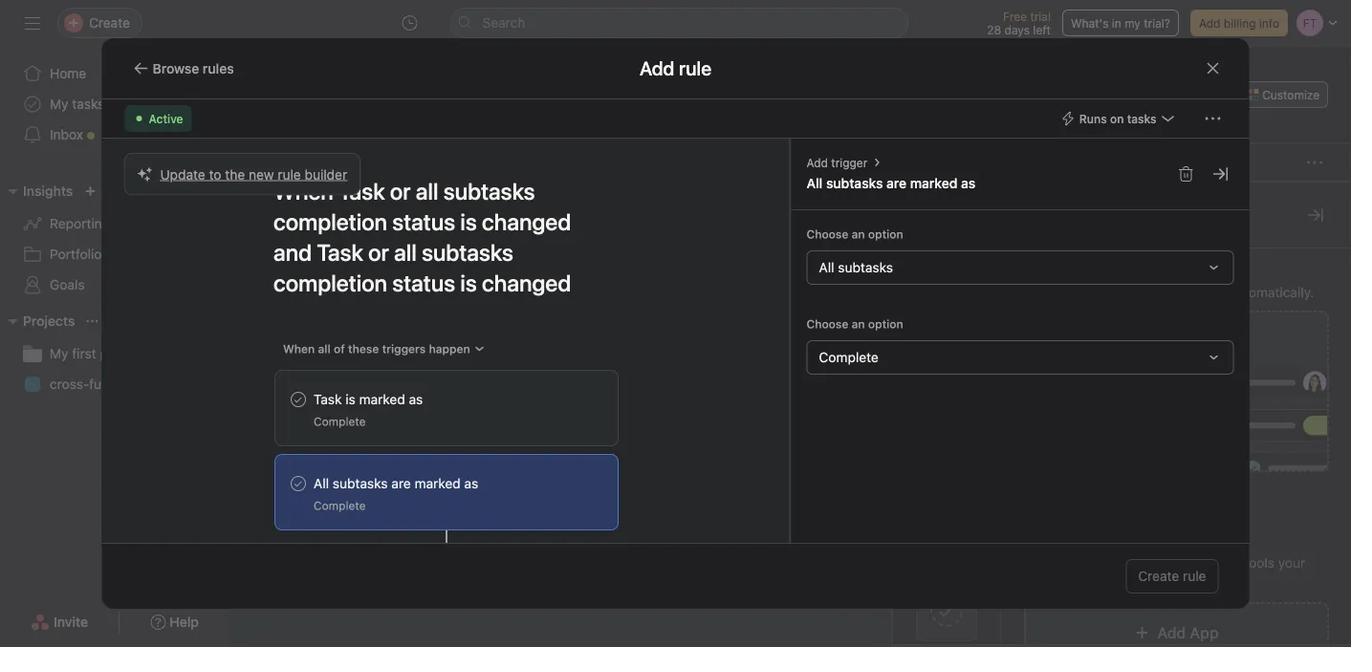 Task type: vqa. For each thing, say whether or not it's contained in the screenshot.
left More actions Icon
no



Task type: describe. For each thing, give the bounding box(es) containing it.
0 vertical spatial all
[[807, 175, 823, 191]]

1 horizontal spatial all subtasks are marked as
[[807, 175, 976, 191]]

build
[[1024, 555, 1055, 571]]

cross-
[[50, 376, 89, 392]]

new
[[249, 166, 274, 182]]

inbox link
[[11, 120, 218, 150]]

28
[[987, 23, 1001, 36]]

2 vertical spatial subtasks
[[332, 476, 387, 491]]

create rule button
[[1126, 559, 1219, 594]]

tasks inside dropdown button
[[1127, 112, 1156, 125]]

track
[[340, 292, 367, 305]]

add billing info button
[[1190, 10, 1288, 36]]

expand image
[[778, 325, 790, 337]]

tools
[[1244, 555, 1275, 571]]

add task image for to do
[[469, 207, 484, 223]]

build integrated workflows with the tools your team uses the most.
[[1024, 555, 1305, 592]]

oct
[[350, 450, 369, 464]]

projects button
[[0, 310, 75, 333]]

task
[[313, 392, 341, 407]]

task for 1st add task button from the top
[[301, 156, 324, 169]]

plan
[[201, 376, 227, 392]]

project inside 'element'
[[154, 376, 197, 392]]

0 vertical spatial to
[[209, 166, 221, 182]]

choose for complete
[[807, 317, 848, 331]]

portfolios
[[50, 246, 109, 262]]

my first portfolio
[[50, 346, 152, 361]]

search
[[482, 15, 525, 31]]

team
[[1024, 576, 1055, 592]]

1 vertical spatial as
[[408, 392, 422, 407]]

0 horizontal spatial customize
[[1024, 204, 1116, 226]]

goals
[[50, 277, 85, 293]]

all subtasks
[[819, 260, 893, 275]]

invite button
[[18, 605, 101, 640]]

an for all subtasks
[[852, 228, 865, 241]]

option for complete
[[868, 317, 903, 331]]

choose an option for complete
[[807, 317, 903, 331]]

ft button
[[269, 446, 292, 469]]

search list box
[[450, 8, 909, 38]]

workflows
[[1125, 555, 1188, 571]]

search button
[[450, 8, 909, 38]]

on
[[321, 292, 337, 305]]

builder
[[305, 166, 347, 182]]

–
[[340, 450, 346, 464]]

runs on tasks
[[1079, 112, 1156, 125]]

0 vertical spatial subtasks
[[826, 175, 883, 191]]

subtasks inside dropdown button
[[838, 260, 893, 275]]

done
[[1194, 284, 1225, 300]]

completed image
[[266, 382, 289, 404]]

in
[[1112, 16, 1121, 30]]

0 vertical spatial marked
[[910, 175, 958, 191]]

on
[[1110, 112, 1124, 125]]

integrated
[[1058, 555, 1122, 571]]

share
[[1182, 88, 1214, 101]]

1 horizontal spatial ft
[[1111, 88, 1125, 101]]

risk
[[357, 418, 377, 431]]

kickoff
[[353, 385, 394, 401]]

add inside button
[[1157, 624, 1186, 642]]

free trial 28 days left
[[987, 10, 1051, 36]]

update
[[160, 166, 205, 182]]

trial?
[[1144, 16, 1170, 30]]

global element
[[0, 47, 229, 162]]

of
[[333, 342, 344, 356]]

2
[[927, 273, 934, 286]]

hide sidebar image
[[25, 15, 40, 31]]

task is marked as
[[313, 392, 422, 407]]

update to the new rule builder button
[[160, 166, 347, 182]]

today – oct 25
[[304, 450, 386, 464]]

section
[[1187, 206, 1240, 224]]

high
[[567, 292, 592, 305]]

add rule
[[640, 57, 711, 79]]

home
[[50, 65, 86, 81]]

add left trigger
[[807, 156, 828, 169]]

add down 25
[[366, 502, 391, 517]]

browse rules
[[153, 60, 234, 76]]

my first portfolio link
[[11, 338, 218, 369]]

all inside all subtasks dropdown button
[[819, 260, 834, 275]]

brief
[[373, 259, 402, 274]]

to do
[[252, 206, 291, 224]]

add rule button
[[1024, 311, 1335, 472]]

doing
[[543, 206, 585, 224]]

cross-functional project plan
[[50, 376, 227, 392]]

add left section
[[1155, 206, 1184, 224]]

rules
[[932, 366, 961, 380]]

functional
[[89, 376, 150, 392]]

your inside build integrated workflows with the tools your team uses the most.
[[1278, 555, 1305, 571]]

portfolios link
[[11, 239, 218, 270]]

my for my first portfolio
[[50, 346, 68, 361]]

add section button
[[1124, 198, 1247, 232]]

schedule kickoff meeting
[[292, 385, 448, 401]]

0 horizontal spatial are
[[391, 476, 410, 491]]

work
[[1161, 284, 1191, 300]]

insights
[[23, 183, 73, 199]]

happen
[[428, 342, 470, 356]]

complete inside dropdown button
[[819, 349, 879, 365]]

invite
[[54, 614, 88, 630]]

insights button
[[0, 180, 73, 203]]

2 vertical spatial as
[[464, 476, 478, 491]]

at risk
[[342, 418, 377, 431]]

rule right the a at the right of page
[[1063, 284, 1087, 300]]

all
[[317, 342, 330, 356]]

today
[[304, 450, 336, 464]]

completed image
[[266, 255, 289, 278]]

runs on tasks button
[[1052, 105, 1184, 132]]

0 horizontal spatial all subtasks are marked as
[[313, 476, 478, 491]]

draft project brief
[[292, 259, 402, 274]]

add right new
[[276, 156, 298, 169]]

cross-functional project plan link
[[11, 369, 227, 400]]

trigger
[[831, 156, 868, 169]]

triggers
[[382, 342, 425, 356]]

what's in my trial? button
[[1062, 10, 1179, 36]]

0 vertical spatial the
[[225, 166, 245, 182]]

with
[[1191, 555, 1217, 571]]

projects element
[[0, 304, 229, 404]]



Task type: locate. For each thing, give the bounding box(es) containing it.
add a rule to get your work done automatically.
[[1024, 284, 1314, 300]]

1 an from the top
[[852, 228, 865, 241]]

1 choose from the top
[[807, 228, 848, 241]]

1 vertical spatial your
[[1278, 555, 1305, 571]]

0 vertical spatial choose an option
[[807, 228, 903, 241]]

ft inside button
[[273, 450, 287, 464]]

ft down medium
[[273, 450, 287, 464]]

0 horizontal spatial as
[[408, 392, 422, 407]]

complete for all subtasks are marked as
[[313, 499, 365, 513]]

rule down 'done'
[[1191, 332, 1218, 350]]

0 vertical spatial your
[[1130, 284, 1157, 300]]

add left app
[[1157, 624, 1186, 642]]

apps
[[1024, 526, 1061, 545]]

share button
[[1159, 81, 1222, 108]]

1 vertical spatial all subtasks are marked as
[[313, 476, 478, 491]]

all subtasks are marked as down trigger
[[807, 175, 976, 191]]

1 add task button from the top
[[252, 149, 332, 176]]

1 horizontal spatial your
[[1278, 555, 1305, 571]]

billing
[[1224, 16, 1256, 30]]

2 choose an option from the top
[[807, 317, 903, 331]]

0 vertical spatial option
[[868, 228, 903, 241]]

customize down info
[[1262, 88, 1320, 101]]

complete down "is"
[[313, 415, 365, 428]]

project
[[326, 259, 370, 274], [154, 376, 197, 392]]

active button
[[125, 105, 192, 132]]

2 horizontal spatial as
[[961, 175, 976, 191]]

1 vertical spatial my
[[50, 346, 68, 361]]

1 horizontal spatial task
[[395, 502, 422, 517]]

em
[[1129, 88, 1146, 101]]

days
[[1005, 23, 1030, 36]]

project left plan
[[154, 376, 197, 392]]

0 horizontal spatial add task image
[[469, 207, 484, 223]]

automatically.
[[1229, 284, 1314, 300]]

customize inside customize dropdown button
[[1262, 88, 1320, 101]]

2 add task button from the top
[[252, 492, 520, 527]]

add task down 25
[[366, 502, 422, 517]]

0 horizontal spatial your
[[1130, 284, 1157, 300]]

ft left em
[[1111, 88, 1125, 101]]

2 choose from the top
[[807, 317, 848, 331]]

1 vertical spatial choose an option
[[807, 317, 903, 331]]

add task for 1st add task button from the bottom of the page
[[366, 502, 422, 517]]

rule right new
[[278, 166, 301, 182]]

tasks inside the "global" element
[[72, 96, 105, 112]]

all down add trigger button on the right of the page
[[807, 175, 823, 191]]

0 horizontal spatial task
[[301, 156, 324, 169]]

when
[[283, 342, 314, 356]]

these
[[348, 342, 378, 356]]

reporting
[[50, 216, 110, 231]]

choose down done
[[807, 228, 848, 241]]

add task button up to do
[[252, 149, 332, 176]]

complete
[[819, 349, 879, 365], [313, 415, 365, 428], [313, 499, 365, 513]]

1 vertical spatial ft
[[273, 450, 287, 464]]

add left the a at the right of page
[[1024, 284, 1049, 300]]

2 add task image from the left
[[1050, 207, 1065, 223]]

complete for task is marked as
[[313, 415, 365, 428]]

completed checkbox for draft project brief
[[266, 255, 289, 278]]

None text field
[[310, 64, 566, 98]]

my inside the "global" element
[[50, 96, 68, 112]]

complete down the all subtasks
[[819, 349, 879, 365]]

1 horizontal spatial marked
[[414, 476, 460, 491]]

close side pane image
[[1213, 166, 1228, 182]]

the
[[225, 166, 245, 182], [1221, 555, 1241, 571], [1091, 576, 1111, 592]]

option for all subtasks
[[868, 228, 903, 241]]

completed checkbox left draft
[[266, 255, 289, 278]]

free
[[1003, 10, 1027, 23]]

complete button
[[807, 340, 1234, 375]]

2 vertical spatial all
[[313, 476, 329, 491]]

0 vertical spatial task
[[301, 156, 324, 169]]

rule right create
[[1183, 568, 1206, 584]]

completed checkbox for schedule kickoff meeting
[[266, 382, 289, 404]]

my inside projects 'element'
[[50, 346, 68, 361]]

0 vertical spatial ft
[[1111, 88, 1125, 101]]

low
[[276, 292, 298, 305]]

2 vertical spatial the
[[1091, 576, 1111, 592]]

your right get
[[1130, 284, 1157, 300]]

25
[[372, 450, 386, 464]]

0 vertical spatial choose
[[807, 228, 848, 241]]

1 vertical spatial subtasks
[[838, 260, 893, 275]]

the down the integrated
[[1091, 576, 1111, 592]]

my up the inbox at the top left of the page
[[50, 96, 68, 112]]

rule
[[278, 166, 301, 182], [1063, 284, 1087, 300], [1191, 332, 1218, 350], [1183, 568, 1206, 584]]

schedule
[[292, 385, 349, 401]]

my left the first
[[50, 346, 68, 361]]

done
[[834, 206, 871, 224]]

0 horizontal spatial project
[[154, 376, 197, 392]]

all down done
[[819, 260, 834, 275]]

2 fields
[[927, 273, 966, 286]]

trash item image
[[1178, 166, 1194, 182]]

customize
[[1262, 88, 1320, 101], [1024, 204, 1116, 226]]

1 add task image from the left
[[469, 207, 484, 223]]

add billing info
[[1199, 16, 1279, 30]]

runs
[[1079, 112, 1107, 125]]

2 an from the top
[[852, 317, 865, 331]]

close details image
[[1308, 207, 1323, 223]]

complete down –
[[313, 499, 365, 513]]

add task image left doing
[[469, 207, 484, 223]]

add app
[[1157, 624, 1219, 642]]

down arrow image
[[439, 531, 453, 588]]

my
[[1125, 16, 1141, 30]]

2 completed checkbox from the top
[[266, 382, 289, 404]]

browse rules button
[[125, 55, 243, 82]]

1 horizontal spatial tasks
[[1127, 112, 1156, 125]]

0 vertical spatial complete
[[819, 349, 879, 365]]

add trigger
[[807, 156, 868, 169]]

to left get
[[1090, 284, 1103, 300]]

first
[[72, 346, 96, 361]]

on track
[[321, 292, 367, 305]]

0 vertical spatial customize
[[1262, 88, 1320, 101]]

project up on track
[[326, 259, 370, 274]]

0 horizontal spatial add task
[[276, 156, 324, 169]]

all subtasks are marked as down 25
[[313, 476, 478, 491]]

1 option from the top
[[868, 228, 903, 241]]

2 vertical spatial marked
[[414, 476, 460, 491]]

the left new
[[225, 166, 245, 182]]

choose right expand image
[[807, 317, 848, 331]]

add task image up all subtasks dropdown button
[[1050, 207, 1065, 223]]

goals link
[[11, 270, 218, 300]]

2 my from the top
[[50, 346, 68, 361]]

task
[[301, 156, 324, 169], [395, 502, 422, 517]]

0 vertical spatial project
[[326, 259, 370, 274]]

my tasks
[[50, 96, 105, 112]]

1 horizontal spatial are
[[886, 175, 907, 191]]

subtasks down done
[[838, 260, 893, 275]]

ft
[[1111, 88, 1125, 101], [273, 450, 287, 464]]

2 horizontal spatial marked
[[910, 175, 958, 191]]

1 vertical spatial project
[[154, 376, 197, 392]]

0 vertical spatial are
[[886, 175, 907, 191]]

insights element
[[0, 174, 229, 304]]

0 horizontal spatial to
[[209, 166, 221, 182]]

is
[[345, 392, 355, 407]]

1 vertical spatial complete
[[313, 415, 365, 428]]

customize up all subtasks dropdown button
[[1024, 204, 1116, 226]]

1 horizontal spatial as
[[464, 476, 478, 491]]

add task for 1st add task button from the top
[[276, 156, 324, 169]]

1 my from the top
[[50, 96, 68, 112]]

option
[[868, 228, 903, 241], [868, 317, 903, 331]]

add task image
[[469, 207, 484, 223], [1050, 207, 1065, 223]]

portfolio
[[100, 346, 152, 361]]

create rule
[[1138, 568, 1206, 584]]

1 vertical spatial the
[[1221, 555, 1241, 571]]

1 vertical spatial to
[[1090, 284, 1103, 300]]

add task right new
[[276, 156, 324, 169]]

completed checkbox up medium
[[266, 382, 289, 404]]

an for complete
[[852, 317, 865, 331]]

0 vertical spatial add task button
[[252, 149, 332, 176]]

tasks down em
[[1127, 112, 1156, 125]]

close this dialog image
[[1205, 61, 1221, 76]]

1 vertical spatial are
[[391, 476, 410, 491]]

meeting
[[398, 385, 448, 401]]

0 vertical spatial all subtasks are marked as
[[807, 175, 976, 191]]

option down done
[[868, 228, 903, 241]]

to right update
[[209, 166, 221, 182]]

trial
[[1030, 10, 1051, 23]]

Add a name for this rule text field
[[261, 169, 618, 305]]

add
[[1199, 16, 1220, 30], [276, 156, 298, 169], [807, 156, 828, 169], [1155, 206, 1184, 224], [1024, 284, 1049, 300], [1158, 332, 1187, 350], [366, 502, 391, 517], [1157, 624, 1186, 642]]

what's
[[1071, 16, 1109, 30]]

1 completed checkbox from the top
[[266, 255, 289, 278]]

medium
[[276, 418, 319, 431]]

0 vertical spatial completed checkbox
[[266, 255, 289, 278]]

1 vertical spatial option
[[868, 317, 903, 331]]

an down the all subtasks
[[852, 317, 865, 331]]

0 horizontal spatial tasks
[[72, 96, 105, 112]]

1 vertical spatial add task
[[366, 502, 422, 517]]

choose for all subtasks
[[807, 228, 848, 241]]

2 vertical spatial complete
[[313, 499, 365, 513]]

are
[[886, 175, 907, 191], [391, 476, 410, 491]]

0 vertical spatial as
[[961, 175, 976, 191]]

add left billing
[[1199, 16, 1220, 30]]

1 horizontal spatial add task image
[[1050, 207, 1065, 223]]

all down today
[[313, 476, 329, 491]]

0 horizontal spatial marked
[[359, 392, 405, 407]]

customize button
[[1238, 81, 1328, 108]]

projects
[[23, 313, 75, 329]]

add task button down 25
[[252, 492, 520, 527]]

1 horizontal spatial the
[[1091, 576, 1111, 592]]

1 vertical spatial marked
[[359, 392, 405, 407]]

create
[[1138, 568, 1179, 584]]

your right tools
[[1278, 555, 1305, 571]]

get
[[1106, 284, 1126, 300]]

choose an option down done
[[807, 228, 903, 241]]

my tasks link
[[11, 89, 218, 120]]

2 option from the top
[[868, 317, 903, 331]]

1 vertical spatial all
[[819, 260, 834, 275]]

subtasks down oct
[[332, 476, 387, 491]]

1 horizontal spatial to
[[1090, 284, 1103, 300]]

1 choose an option from the top
[[807, 228, 903, 241]]

my for my tasks
[[50, 96, 68, 112]]

all
[[807, 175, 823, 191], [819, 260, 834, 275], [313, 476, 329, 491]]

1 horizontal spatial add task
[[366, 502, 422, 517]]

add task button
[[252, 149, 332, 176], [252, 492, 520, 527]]

an down done
[[852, 228, 865, 241]]

0 vertical spatial my
[[50, 96, 68, 112]]

tasks down home
[[72, 96, 105, 112]]

draft
[[292, 259, 323, 274]]

0 vertical spatial an
[[852, 228, 865, 241]]

inbox
[[50, 127, 83, 142]]

update to the new rule builder
[[160, 166, 347, 182]]

add task image for done
[[1050, 207, 1065, 223]]

1 vertical spatial choose
[[807, 317, 848, 331]]

subtasks down trigger
[[826, 175, 883, 191]]

1 vertical spatial customize
[[1024, 204, 1116, 226]]

1 vertical spatial an
[[852, 317, 865, 331]]

add app button
[[1024, 602, 1329, 647]]

add section
[[1155, 206, 1240, 224]]

active
[[149, 112, 183, 125]]

1 horizontal spatial project
[[326, 259, 370, 274]]

app
[[1190, 624, 1219, 642]]

choose an option down the all subtasks
[[807, 317, 903, 331]]

uses
[[1059, 576, 1087, 592]]

home link
[[11, 58, 218, 89]]

1 vertical spatial task
[[395, 502, 422, 517]]

add down work
[[1158, 332, 1187, 350]]

option down the all subtasks
[[868, 317, 903, 331]]

1 vertical spatial add task button
[[252, 492, 520, 527]]

task for 1st add task button from the bottom of the page
[[395, 502, 422, 517]]

add task
[[276, 156, 324, 169], [366, 502, 422, 517]]

what's in my trial?
[[1071, 16, 1170, 30]]

0 vertical spatial add task
[[276, 156, 324, 169]]

to
[[209, 166, 221, 182], [1090, 284, 1103, 300]]

choose an option for all subtasks
[[807, 228, 903, 241]]

Completed checkbox
[[266, 255, 289, 278], [266, 382, 289, 404]]

1 horizontal spatial customize
[[1262, 88, 1320, 101]]

0 horizontal spatial the
[[225, 166, 245, 182]]

0 horizontal spatial ft
[[273, 450, 287, 464]]

1 vertical spatial completed checkbox
[[266, 382, 289, 404]]

the right with on the right of the page
[[1221, 555, 1241, 571]]

2 horizontal spatial the
[[1221, 555, 1241, 571]]



